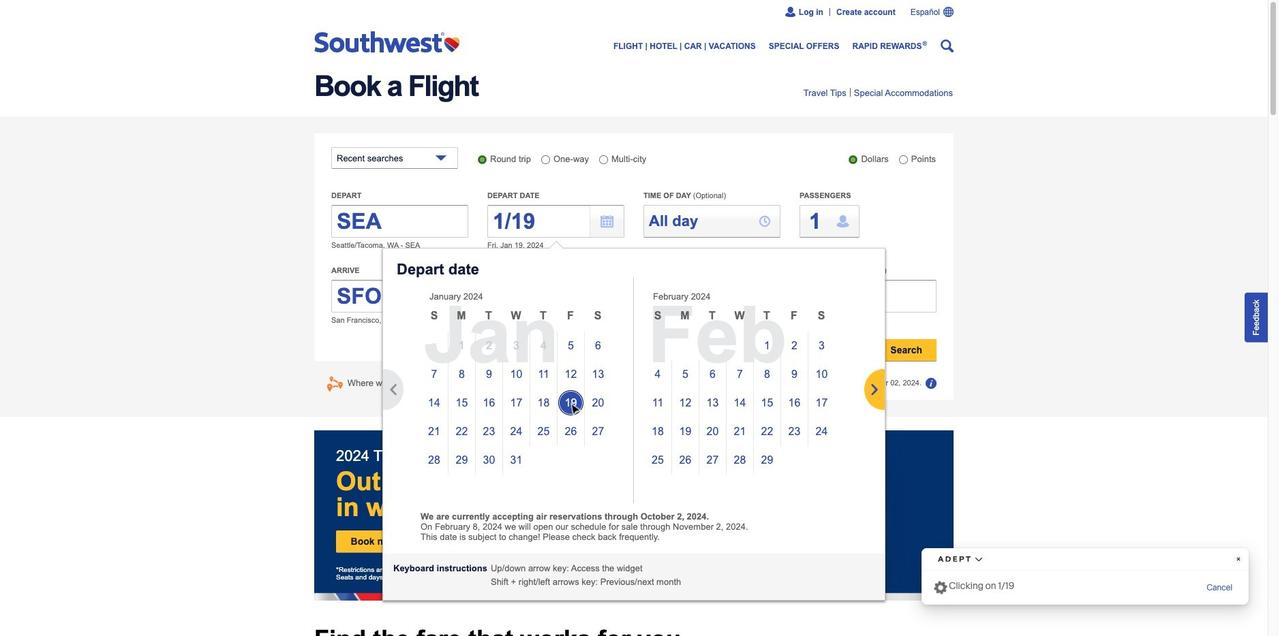 Task type: describe. For each thing, give the bounding box(es) containing it.
1 menu item from the left
[[804, 86, 847, 98]]

friday cell for thursday cell associated with wednesday "cell" related to 1st saturday cell from left
[[557, 303, 584, 332]]

tuesday cell for monday cell associated with wednesday "cell" related to 1st saturday cell from left
[[475, 303, 503, 332]]

friday cell for thursday cell related to wednesday "cell" associated with first saturday cell from right
[[781, 303, 808, 332]]

2 saturday cell from the left
[[808, 303, 835, 332]]

Passengers count. Opens flyout. text field
[[800, 205, 860, 238]]

southwest image
[[314, 44, 466, 55]]

sunday cell for monday cell associated with wednesday "cell" related to 1st saturday cell from left
[[421, 303, 448, 332]]

Recent searches text field
[[331, 147, 458, 169]]

monday cell for wednesday "cell" related to 1st saturday cell from left
[[448, 303, 475, 332]]

wednesday cell for first saturday cell from right
[[726, 303, 753, 332]]

sunday cell for monday cell related to wednesday "cell" associated with first saturday cell from right
[[644, 303, 672, 332]]

1 saturday cell from the left
[[584, 303, 612, 332]]

3 menu item from the left
[[854, 86, 953, 98]]



Task type: locate. For each thing, give the bounding box(es) containing it.
menu item
[[804, 86, 847, 98], [847, 86, 854, 99], [854, 86, 953, 98]]

2 friday cell from the left
[[781, 303, 808, 332]]

None text field
[[644, 205, 781, 238], [800, 280, 937, 313], [644, 205, 781, 238], [800, 280, 937, 313]]

0 horizontal spatial saturday cell
[[584, 303, 612, 332]]

tuesday cell
[[475, 303, 503, 332], [699, 303, 726, 332]]

None radio
[[541, 155, 550, 164], [849, 155, 858, 164], [541, 155, 550, 164], [849, 155, 858, 164]]

1 horizontal spatial saturday cell
[[808, 303, 835, 332]]

0 horizontal spatial friday cell
[[557, 303, 584, 332]]

thursday cell for wednesday "cell" related to 1st saturday cell from left
[[530, 303, 557, 332]]

thursday cell for wednesday "cell" associated with first saturday cell from right
[[753, 303, 781, 332]]

2 tuesday cell from the left
[[699, 303, 726, 332]]

0 horizontal spatial sunday cell
[[421, 303, 448, 332]]

1 sunday cell from the left
[[421, 303, 448, 332]]

0 horizontal spatial wednesday cell
[[503, 303, 530, 332]]

thursday cell
[[530, 303, 557, 332], [753, 303, 781, 332]]

0 horizontal spatial thursday cell
[[530, 303, 557, 332]]

2 monday cell from the left
[[672, 303, 699, 332]]

menu bar
[[314, 86, 953, 99]]

2 sunday cell from the left
[[644, 303, 672, 332]]

1 wednesday cell from the left
[[503, 303, 530, 332]]

navigation
[[314, 24, 954, 53]]

0 horizontal spatial monday cell
[[448, 303, 475, 332]]

Depart Date in mm/dd/yyyy format, valid dates from Jan 5, 2024 to Oct 2, 2024. To use a date picker press the down arrow. text field
[[488, 205, 625, 238]]

None text field
[[331, 205, 468, 238], [331, 280, 468, 313], [331, 205, 468, 238], [331, 280, 468, 313]]

None radio
[[478, 155, 487, 164], [599, 155, 608, 164], [899, 155, 908, 164], [478, 155, 487, 164], [599, 155, 608, 164], [899, 155, 908, 164]]

1 monday cell from the left
[[448, 303, 475, 332]]

monday cell for wednesday "cell" associated with first saturday cell from right
[[672, 303, 699, 332]]

1 thursday cell from the left
[[530, 303, 557, 332]]

1 horizontal spatial sunday cell
[[644, 303, 672, 332]]

friday cell
[[557, 303, 584, 332], [781, 303, 808, 332]]

sunday cell
[[421, 303, 448, 332], [644, 303, 672, 332]]

1 tuesday cell from the left
[[475, 303, 503, 332]]

1 horizontal spatial thursday cell
[[753, 303, 781, 332]]

tuesday cell for monday cell related to wednesday "cell" associated with first saturday cell from right
[[699, 303, 726, 332]]

2 menu item from the left
[[847, 86, 854, 99]]

1 horizontal spatial monday cell
[[672, 303, 699, 332]]

monday cell
[[448, 303, 475, 332], [672, 303, 699, 332]]

wednesday cell for 1st saturday cell from left
[[503, 303, 530, 332]]

banner
[[314, 0, 954, 61]]

1 horizontal spatial wednesday cell
[[726, 303, 753, 332]]

1 horizontal spatial tuesday cell
[[699, 303, 726, 332]]

wednesday cell
[[503, 303, 530, 332], [726, 303, 753, 332]]

1 horizontal spatial friday cell
[[781, 303, 808, 332]]

saturday cell
[[584, 303, 612, 332], [808, 303, 835, 332]]

2 wednesday cell from the left
[[726, 303, 753, 332]]

1 friday cell from the left
[[557, 303, 584, 332]]

2 thursday cell from the left
[[753, 303, 781, 332]]

0 horizontal spatial tuesday cell
[[475, 303, 503, 332]]



Task type: vqa. For each thing, say whether or not it's contained in the screenshot.
1st menu item from the right
yes



